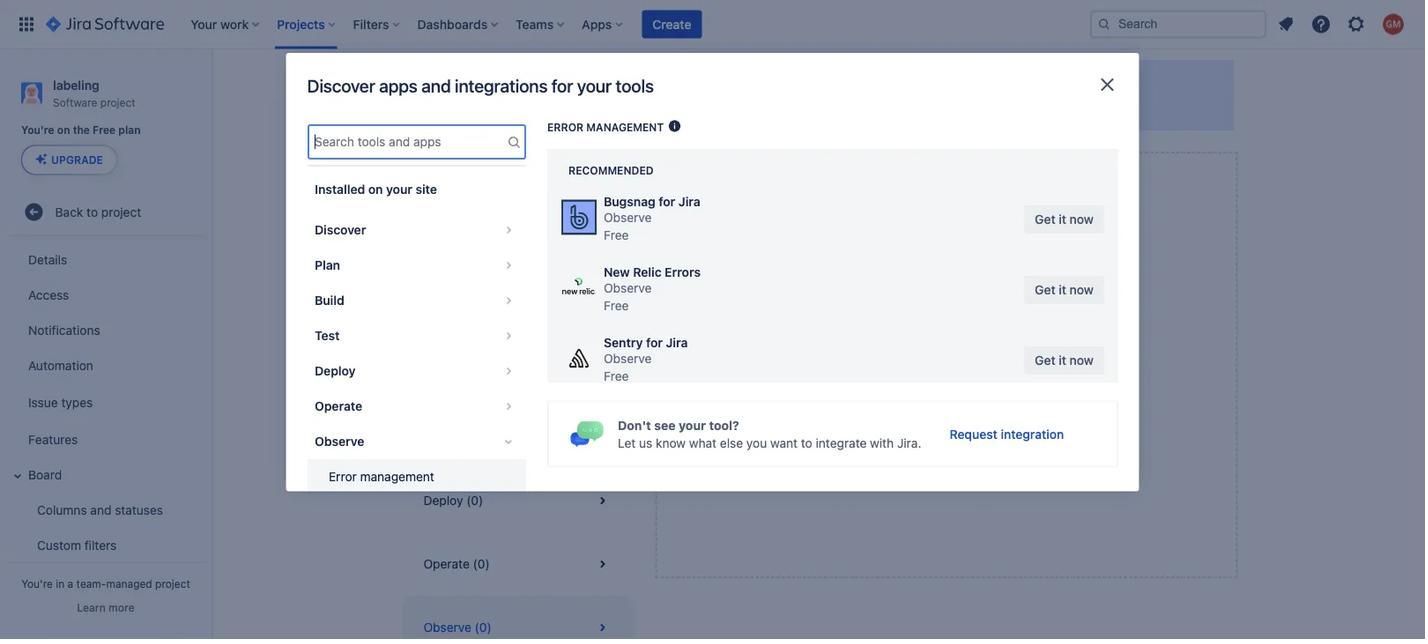Task type: vqa. For each thing, say whether or not it's contained in the screenshot.
"JQL"
no



Task type: describe. For each thing, give the bounding box(es) containing it.
test button
[[307, 318, 526, 354]]

plan
[[314, 258, 340, 272]]

discover for discover
[[314, 223, 366, 237]]

toolchain
[[616, 74, 677, 91]]

all inside welcome to your project toolchain discover integrations for your tools, connect work to your project, and manage it all right here.
[[912, 100, 925, 115]]

your inside installed on your site button
[[386, 182, 412, 197]]

to right back on the left of the page
[[87, 204, 98, 219]]

tool
[[949, 430, 971, 444]]

(0) for operate (0)
[[473, 557, 490, 571]]

automation
[[28, 358, 93, 372]]

request integration
[[949, 427, 1064, 441]]

jira.
[[897, 436, 921, 450]]

deploy (0)
[[424, 493, 483, 508]]

view
[[424, 176, 451, 190]]

on for you're
[[57, 124, 70, 136]]

observe (0)
[[424, 620, 492, 635]]

bugsnag for jira observe free
[[603, 194, 700, 242]]

find, trace, and fix software errors image
[[667, 119, 681, 133]]

custom filters link
[[18, 528, 205, 563]]

add for tool
[[922, 430, 946, 444]]

back to project
[[55, 204, 141, 219]]

us
[[639, 436, 652, 450]]

your inside "don't see your tool? let us know what else you want to integrate with jira."
[[678, 418, 706, 432]]

group inside discover apps and integrations for your tools dialog
[[307, 207, 526, 606]]

1 horizontal spatial management
[[586, 121, 664, 133]]

build
[[314, 293, 344, 308]]

tools.
[[1023, 400, 1055, 414]]

details link
[[7, 242, 205, 277]]

observe button
[[307, 424, 526, 459]]

1 horizontal spatial error management
[[547, 121, 664, 133]]

bugsnag for jira logo image
[[561, 200, 596, 235]]

types
[[61, 395, 93, 409]]

search image
[[1098, 17, 1112, 31]]

issue types link
[[7, 383, 205, 422]]

free for bugsnag
[[603, 228, 629, 242]]

else
[[720, 436, 743, 450]]

free right "the"
[[93, 124, 116, 136]]

for inside sentry for jira observe free
[[646, 335, 662, 350]]

automation link
[[7, 348, 205, 383]]

toolchain
[[402, 19, 490, 44]]

get for sentry for jira
[[1035, 353, 1055, 368]]

and inside dialog
[[422, 75, 451, 96]]

and inside welcome to your project toolchain discover integrations for your tools, connect work to your project, and manage it all right here.
[[829, 100, 850, 115]]

group containing details
[[4, 237, 205, 639]]

deploy button
[[307, 354, 526, 389]]

right
[[928, 100, 955, 115]]

your up about on the bottom of page
[[891, 357, 921, 373]]

it for sentry for jira
[[1059, 353, 1066, 368]]

tool?
[[709, 418, 739, 432]]

new
[[603, 265, 630, 279]]

filters
[[84, 538, 117, 552]]

upgrade
[[51, 154, 103, 166]]

in
[[56, 577, 65, 590]]

Search field
[[1091, 10, 1267, 38]]

with
[[870, 436, 894, 450]]

chevron icon pointing right image for plan
[[498, 255, 519, 276]]

don't
[[618, 418, 651, 432]]

operate (0) button
[[402, 532, 634, 596]]

add tool
[[922, 430, 971, 444]]

new relic errors observe free
[[603, 265, 700, 313]]

create button
[[642, 10, 702, 38]]

recommended
[[568, 164, 653, 176]]

add your tools to observe to get insights about performance, add your team's monitoring and analytics tools.
[[820, 357, 1073, 414]]

columns and statuses
[[37, 502, 163, 517]]

welcome to your project toolchain discover integrations for your tools, connect work to your project, and manage it all right here.
[[452, 74, 987, 115]]

learn more
[[77, 601, 135, 614]]

all inside button
[[454, 176, 467, 190]]

sentry for jira logo image
[[561, 341, 596, 376]]

give feedback button
[[1022, 18, 1151, 46]]

to right welcome
[[516, 74, 529, 91]]

give
[[1058, 24, 1083, 39]]

you're on the free plan
[[21, 124, 141, 136]]

site
[[415, 182, 437, 197]]

sentry
[[603, 335, 643, 350]]

a
[[68, 577, 73, 590]]

labeling
[[53, 78, 99, 92]]

your down primary "element"
[[533, 74, 562, 91]]

your left project,
[[753, 100, 778, 115]]

to
[[820, 382, 834, 397]]

add tool button
[[912, 423, 982, 451]]

learn more button
[[77, 600, 135, 614]]

board button
[[7, 457, 205, 492]]

now for new relic errors
[[1070, 283, 1094, 297]]

get it now for sentry for jira
[[1035, 353, 1094, 368]]

monitoring
[[881, 400, 942, 414]]

discover for discover apps and integrations for your tools
[[307, 75, 375, 96]]

manage
[[853, 100, 898, 115]]

notifications link
[[7, 312, 205, 348]]

new relic errors logo image
[[561, 270, 596, 305]]

want
[[770, 436, 797, 450]]

statuses
[[115, 502, 163, 517]]

tools for add
[[924, 357, 957, 373]]

don't see your tool? let us know what else you want to integrate with jira.
[[618, 418, 921, 450]]

integration
[[1001, 427, 1064, 441]]

let
[[618, 436, 635, 450]]

project inside labeling software project
[[100, 96, 135, 108]]

installed on your site button
[[307, 172, 526, 207]]

error inside button
[[328, 469, 356, 484]]

discover apps and integrations for your tools dialog
[[286, 53, 1139, 639]]

close modal image
[[1097, 74, 1118, 95]]

get it now button for sentry for jira
[[1024, 346, 1104, 375]]

get
[[837, 382, 856, 397]]

get it now button for new relic errors
[[1024, 276, 1104, 304]]

issue types
[[28, 395, 93, 409]]

and inside add your tools to observe to get insights about performance, add your team's monitoring and analytics tools.
[[945, 400, 966, 414]]

tools inside discover apps and integrations for your tools dialog
[[616, 75, 654, 96]]

give feedback
[[1058, 24, 1141, 39]]

management inside button
[[360, 469, 434, 484]]



Task type: locate. For each thing, give the bounding box(es) containing it.
observe inside sentry for jira observe free
[[603, 351, 651, 366]]

tools for view
[[470, 176, 498, 190]]

you're for you're in a team-managed project
[[21, 577, 53, 590]]

chevron icon pointing right image for build
[[498, 290, 519, 311]]

free inside new relic errors observe free
[[603, 298, 629, 313]]

free for sentry
[[603, 369, 629, 384]]

1 get it now from the top
[[1035, 212, 1094, 227]]

learn
[[77, 601, 106, 614]]

for right bugsnag
[[658, 194, 675, 209]]

management down observe button
[[360, 469, 434, 484]]

1 horizontal spatial tools
[[616, 75, 654, 96]]

project,
[[782, 100, 825, 115]]

1 vertical spatial error management
[[328, 469, 434, 484]]

back to project link
[[7, 194, 205, 230]]

0 horizontal spatial on
[[57, 124, 70, 136]]

0 vertical spatial you're
[[21, 124, 54, 136]]

(0) right view
[[502, 176, 518, 190]]

chevron icon pointing right image for operate
[[498, 396, 519, 417]]

0 vertical spatial discover
[[307, 75, 375, 96]]

get it now button for bugsnag for jira
[[1024, 205, 1104, 234]]

know
[[655, 436, 685, 450]]

tools,
[[623, 100, 655, 115]]

for inside bugsnag for jira observe free
[[658, 194, 675, 209]]

to inside "don't see your tool? let us know what else you want to integrate with jira."
[[801, 436, 812, 450]]

your left "toolchain"
[[577, 75, 612, 96]]

on for installed
[[368, 182, 383, 197]]

error management button
[[307, 459, 526, 495]]

operate inside button
[[424, 557, 470, 571]]

your left "site"
[[386, 182, 412, 197]]

1 horizontal spatial group
[[307, 207, 526, 606]]

1 get it now button from the top
[[1024, 205, 1104, 234]]

chevron icon pointing right image for deploy
[[498, 361, 519, 382]]

and right apps
[[422, 75, 451, 96]]

(0) inside view all tools (0) button
[[502, 176, 518, 190]]

0 vertical spatial all
[[912, 100, 925, 115]]

project left "toolchain"
[[566, 74, 612, 91]]

tools
[[616, 75, 654, 96], [470, 176, 498, 190], [924, 357, 957, 373]]

error down observe button
[[328, 469, 356, 484]]

you're in a team-managed project
[[21, 577, 190, 590]]

1 vertical spatial operate
[[424, 557, 470, 571]]

integrations inside discover apps and integrations for your tools dialog
[[455, 75, 548, 96]]

observe up performance,
[[977, 357, 1032, 373]]

test
[[314, 328, 339, 343]]

team's
[[839, 400, 877, 414]]

0 vertical spatial now
[[1070, 212, 1094, 227]]

1 vertical spatial now
[[1070, 283, 1094, 297]]

0 horizontal spatial deploy
[[314, 364, 355, 378]]

details
[[28, 252, 67, 267]]

you're for you're on the free plan
[[21, 124, 54, 136]]

relic
[[633, 265, 661, 279]]

get it now for bugsnag for jira
[[1035, 212, 1094, 227]]

to up performance,
[[960, 357, 973, 373]]

back
[[55, 204, 83, 219]]

(0) inside observe (0) button
[[475, 620, 492, 635]]

it for bugsnag for jira
[[1059, 212, 1066, 227]]

3 get it now button from the top
[[1024, 346, 1104, 375]]

discover inside button
[[314, 223, 366, 237]]

(0) inside deploy (0) button
[[467, 493, 483, 508]]

(0) up observe (0) button
[[473, 557, 490, 571]]

(0) inside operate (0) button
[[473, 557, 490, 571]]

deploy inside "button"
[[314, 364, 355, 378]]

project inside welcome to your project toolchain discover integrations for your tools, connect work to your project, and manage it all right here.
[[566, 74, 612, 91]]

1 vertical spatial tools
[[470, 176, 498, 190]]

discover left apps
[[307, 75, 375, 96]]

3 chevron icon pointing right image from the top
[[498, 290, 519, 311]]

tools up the tools,
[[616, 75, 654, 96]]

to right work
[[738, 100, 750, 115]]

1 vertical spatial jira
[[666, 335, 688, 350]]

6 chevron icon pointing right image from the top
[[498, 396, 519, 417]]

error management down observe button
[[328, 469, 434, 484]]

create banner
[[0, 0, 1426, 49]]

0 vertical spatial on
[[57, 124, 70, 136]]

team-
[[76, 577, 106, 590]]

chevron icon pointing down image
[[498, 431, 519, 452]]

2 get it now button from the top
[[1024, 276, 1104, 304]]

add up insights
[[861, 357, 888, 373]]

2 vertical spatial now
[[1070, 353, 1094, 368]]

1 vertical spatial all
[[454, 176, 467, 190]]

view all tools (0) button
[[402, 152, 634, 215]]

integrations down welcome
[[505, 100, 572, 115]]

group
[[307, 207, 526, 606], [4, 237, 205, 639]]

1 horizontal spatial on
[[368, 182, 383, 197]]

2 get it now from the top
[[1035, 283, 1094, 297]]

2 vertical spatial tools
[[924, 357, 957, 373]]

issue
[[28, 395, 58, 409]]

discover inside welcome to your project toolchain discover integrations for your tools, connect work to your project, and manage it all right here.
[[452, 100, 501, 115]]

your left the tools,
[[595, 100, 620, 115]]

chevron icon pointing right image for test
[[498, 325, 519, 346]]

labeling software project
[[53, 78, 135, 108]]

1 vertical spatial add
[[922, 430, 946, 444]]

observe down new
[[603, 281, 651, 295]]

free inside bugsnag for jira observe free
[[603, 228, 629, 242]]

0 vertical spatial error management
[[547, 121, 664, 133]]

on right installed
[[368, 182, 383, 197]]

error management inside button
[[328, 469, 434, 484]]

2 vertical spatial get it now button
[[1024, 346, 1104, 375]]

on left "the"
[[57, 124, 70, 136]]

3 now from the top
[[1070, 353, 1094, 368]]

to right want
[[801, 436, 812, 450]]

1 vertical spatial deploy
[[424, 493, 463, 508]]

1 vertical spatial discover
[[452, 100, 501, 115]]

for inside welcome to your project toolchain discover integrations for your tools, connect work to your project, and manage it all right here.
[[576, 100, 592, 115]]

2 horizontal spatial tools
[[924, 357, 957, 373]]

discover down discover apps and integrations for your tools
[[452, 100, 501, 115]]

deploy for deploy
[[314, 364, 355, 378]]

managed
[[106, 577, 152, 590]]

access
[[28, 287, 69, 302]]

access link
[[7, 277, 205, 312]]

apps image image
[[570, 421, 603, 447]]

discover button
[[307, 212, 526, 248]]

operate button
[[307, 389, 526, 424]]

integrations inside welcome to your project toolchain discover integrations for your tools, connect work to your project, and manage it all right here.
[[505, 100, 572, 115]]

tools right view
[[470, 176, 498, 190]]

(0) for observe (0)
[[475, 620, 492, 635]]

0 horizontal spatial tools
[[470, 176, 498, 190]]

add inside add your tools to observe to get insights about performance, add your team's monitoring and analytics tools.
[[861, 357, 888, 373]]

group containing discover
[[307, 207, 526, 606]]

jira for bugsnag for jira
[[678, 194, 700, 209]]

on
[[57, 124, 70, 136], [368, 182, 383, 197]]

free down sentry
[[603, 369, 629, 384]]

jira for sentry for jira
[[666, 335, 688, 350]]

1 vertical spatial you're
[[21, 577, 53, 590]]

features
[[28, 432, 78, 446]]

now for bugsnag for jira
[[1070, 212, 1094, 227]]

you're left "in"
[[21, 577, 53, 590]]

5 chevron icon pointing right image from the top
[[498, 361, 519, 382]]

to
[[516, 74, 529, 91], [738, 100, 750, 115], [87, 204, 98, 219], [960, 357, 973, 373], [801, 436, 812, 450]]

get for bugsnag for jira
[[1035, 212, 1055, 227]]

0 vertical spatial get it now
[[1035, 212, 1094, 227]]

view all tools (0)
[[424, 176, 518, 190]]

plan
[[118, 124, 141, 136]]

for down primary "element"
[[552, 75, 573, 96]]

2 vertical spatial get
[[1035, 353, 1055, 368]]

chevron icon pointing right image inside operate button
[[498, 396, 519, 417]]

primary element
[[11, 0, 1091, 49]]

and
[[422, 75, 451, 96], [829, 100, 850, 115], [945, 400, 966, 414], [90, 502, 111, 517]]

it for new relic errors
[[1059, 283, 1066, 297]]

observe down operate (0)
[[424, 620, 472, 635]]

get for new relic errors
[[1035, 283, 1055, 297]]

feedback
[[1087, 24, 1141, 39]]

free down bugsnag
[[603, 228, 629, 242]]

custom
[[37, 538, 81, 552]]

chevron icon pointing right image inside plan button
[[498, 255, 519, 276]]

operate (0)
[[424, 557, 490, 571]]

your up the what
[[678, 418, 706, 432]]

free for new
[[603, 298, 629, 313]]

1 get from the top
[[1035, 212, 1055, 227]]

deploy down test
[[314, 364, 355, 378]]

your right add
[[1048, 382, 1073, 397]]

columns
[[37, 502, 87, 517]]

build button
[[307, 283, 526, 318]]

2 you're from the top
[[21, 577, 53, 590]]

insights
[[859, 382, 904, 397]]

the
[[73, 124, 90, 136]]

2 now from the top
[[1070, 283, 1094, 297]]

jira inside bugsnag for jira observe free
[[678, 194, 700, 209]]

observe inside new relic errors observe free
[[603, 281, 651, 295]]

jira right sentry
[[666, 335, 688, 350]]

create
[[653, 17, 692, 31]]

1 vertical spatial management
[[360, 469, 434, 484]]

columns and statuses link
[[18, 492, 205, 528]]

0 vertical spatial operate
[[314, 399, 362, 413]]

get it now
[[1035, 212, 1094, 227], [1035, 283, 1094, 297], [1035, 353, 1094, 368]]

observe down sentry
[[603, 351, 651, 366]]

observe down operate button at the bottom left
[[314, 434, 364, 449]]

deploy inside button
[[424, 493, 463, 508]]

and right project,
[[829, 100, 850, 115]]

error
[[547, 121, 583, 133], [328, 469, 356, 484]]

plan button
[[307, 248, 526, 283]]

error management
[[547, 121, 664, 133], [328, 469, 434, 484]]

3 get it now from the top
[[1035, 353, 1094, 368]]

operate down test
[[314, 399, 362, 413]]

add
[[1023, 382, 1045, 397]]

it inside welcome to your project toolchain discover integrations for your tools, connect work to your project, and manage it all right here.
[[902, 100, 909, 115]]

operate for operate (0)
[[424, 557, 470, 571]]

4 chevron icon pointing right image from the top
[[498, 325, 519, 346]]

operate inside button
[[314, 399, 362, 413]]

(0) for deploy (0)
[[467, 493, 483, 508]]

0 horizontal spatial add
[[861, 357, 888, 373]]

error up 'recommended' on the top left
[[547, 121, 583, 133]]

for right sentry
[[646, 335, 662, 350]]

notifications
[[28, 323, 100, 337]]

chevron icon pointing right image inside deploy "button"
[[498, 361, 519, 382]]

0 horizontal spatial all
[[454, 176, 467, 190]]

0 vertical spatial management
[[586, 121, 664, 133]]

more
[[109, 601, 135, 614]]

tools inside view all tools (0) button
[[470, 176, 498, 190]]

observe
[[603, 210, 651, 225], [603, 281, 651, 295], [603, 351, 651, 366], [977, 357, 1032, 373], [314, 434, 364, 449], [424, 620, 472, 635]]

and up filters on the left bottom of the page
[[90, 502, 111, 517]]

1 horizontal spatial add
[[922, 430, 946, 444]]

0 vertical spatial integrations
[[455, 75, 548, 96]]

0 vertical spatial get it now button
[[1024, 205, 1104, 234]]

0 horizontal spatial error management
[[328, 469, 434, 484]]

2 vertical spatial discover
[[314, 223, 366, 237]]

chevron icon pointing right image inside test button
[[498, 325, 519, 346]]

1 vertical spatial error
[[328, 469, 356, 484]]

and up tool
[[945, 400, 966, 414]]

discover apps and integrations for your tools
[[307, 75, 654, 96]]

errors
[[664, 265, 700, 279]]

1 horizontal spatial all
[[912, 100, 925, 115]]

0 vertical spatial tools
[[616, 75, 654, 96]]

free inside sentry for jira observe free
[[603, 369, 629, 384]]

1 vertical spatial integrations
[[505, 100, 572, 115]]

chevron icon pointing right image inside build button
[[498, 290, 519, 311]]

free
[[93, 124, 116, 136], [603, 228, 629, 242], [603, 298, 629, 313], [603, 369, 629, 384]]

jira
[[678, 194, 700, 209], [666, 335, 688, 350]]

work
[[708, 100, 735, 115]]

add
[[861, 357, 888, 373], [922, 430, 946, 444]]

jira right bugsnag
[[678, 194, 700, 209]]

1 vertical spatial get
[[1035, 283, 1055, 297]]

get it now for new relic errors
[[1035, 283, 1094, 297]]

connect
[[658, 100, 704, 115]]

1 horizontal spatial deploy
[[424, 493, 463, 508]]

2 chevron icon pointing right image from the top
[[498, 255, 519, 276]]

you're up upgrade button
[[21, 124, 54, 136]]

expand image
[[7, 465, 28, 486]]

jira inside sentry for jira observe free
[[666, 335, 688, 350]]

add inside button
[[922, 430, 946, 444]]

software
[[53, 96, 97, 108]]

tools up about on the bottom of page
[[924, 357, 957, 373]]

discover up plan
[[314, 223, 366, 237]]

add right jira.
[[922, 430, 946, 444]]

0 vertical spatial deploy
[[314, 364, 355, 378]]

(0) up operate (0)
[[467, 493, 483, 508]]

deploy down observe button
[[424, 493, 463, 508]]

1 chevron icon pointing right image from the top
[[498, 220, 519, 241]]

management down the tools,
[[586, 121, 664, 133]]

chevron icon pointing right image for discover
[[498, 220, 519, 241]]

1 horizontal spatial error
[[547, 121, 583, 133]]

for
[[552, 75, 573, 96], [576, 100, 592, 115], [658, 194, 675, 209], [646, 335, 662, 350]]

now for sentry for jira
[[1070, 353, 1094, 368]]

project up plan
[[100, 96, 135, 108]]

project up "details" link
[[101, 204, 141, 219]]

0 horizontal spatial management
[[360, 469, 434, 484]]

1 vertical spatial on
[[368, 182, 383, 197]]

sentry for jira observe free
[[603, 335, 688, 384]]

all left 'right'
[[912, 100, 925, 115]]

(0) down operate (0)
[[475, 620, 492, 635]]

board
[[28, 467, 62, 482]]

add for your
[[861, 357, 888, 373]]

3 get from the top
[[1035, 353, 1055, 368]]

1 vertical spatial get it now button
[[1024, 276, 1104, 304]]

integrations
[[455, 75, 548, 96], [505, 100, 572, 115]]

deploy for deploy (0)
[[424, 493, 463, 508]]

you
[[746, 436, 767, 450]]

1 horizontal spatial operate
[[424, 557, 470, 571]]

jira software image
[[46, 14, 164, 35], [46, 14, 164, 35]]

request
[[949, 427, 997, 441]]

for left the tools,
[[576, 100, 592, 115]]

bugsnag
[[603, 194, 655, 209]]

observe inside bugsnag for jira observe free
[[603, 210, 651, 225]]

1 vertical spatial get it now
[[1035, 283, 1094, 297]]

here.
[[958, 100, 987, 115]]

0 vertical spatial jira
[[678, 194, 700, 209]]

operate down deploy (0)
[[424, 557, 470, 571]]

observe down bugsnag
[[603, 210, 651, 225]]

operate for operate
[[314, 399, 362, 413]]

on inside button
[[368, 182, 383, 197]]

observe inside button
[[424, 620, 472, 635]]

all right view
[[454, 176, 467, 190]]

0 horizontal spatial error
[[328, 469, 356, 484]]

0 vertical spatial add
[[861, 357, 888, 373]]

2 get from the top
[[1035, 283, 1055, 297]]

observe inside button
[[314, 434, 364, 449]]

chevron icon pointing right image
[[498, 220, 519, 241], [498, 255, 519, 276], [498, 290, 519, 311], [498, 325, 519, 346], [498, 361, 519, 382], [498, 396, 519, 417]]

get
[[1035, 212, 1055, 227], [1035, 283, 1055, 297], [1035, 353, 1055, 368]]

(0)
[[502, 176, 518, 190], [467, 493, 483, 508], [473, 557, 490, 571], [475, 620, 492, 635]]

0 horizontal spatial operate
[[314, 399, 362, 413]]

you're
[[21, 124, 54, 136], [21, 577, 53, 590]]

request integration button
[[939, 420, 1075, 448]]

free down new
[[603, 298, 629, 313]]

to inside add your tools to observe to get insights about performance, add your team's monitoring and analytics tools.
[[960, 357, 973, 373]]

error management down the tools,
[[547, 121, 664, 133]]

observe (0) button
[[402, 596, 634, 639]]

tools inside add your tools to observe to get insights about performance, add your team's monitoring and analytics tools.
[[924, 357, 957, 373]]

see
[[654, 418, 675, 432]]

0 vertical spatial get
[[1035, 212, 1055, 227]]

1 now from the top
[[1070, 212, 1094, 227]]

Search tools and apps field
[[309, 126, 503, 158]]

integrations down toolchain
[[455, 75, 548, 96]]

0 horizontal spatial group
[[4, 237, 205, 639]]

observe inside add your tools to observe to get insights about performance, add your team's monitoring and analytics tools.
[[977, 357, 1032, 373]]

2 vertical spatial get it now
[[1035, 353, 1094, 368]]

what
[[689, 436, 716, 450]]

1 you're from the top
[[21, 124, 54, 136]]

project
[[566, 74, 612, 91], [100, 96, 135, 108], [101, 204, 141, 219], [155, 577, 190, 590]]

0 vertical spatial error
[[547, 121, 583, 133]]

chevron icon pointing right image inside "discover" button
[[498, 220, 519, 241]]

deploy (0) button
[[402, 469, 634, 532]]

about
[[907, 382, 940, 397]]

project right managed
[[155, 577, 190, 590]]



